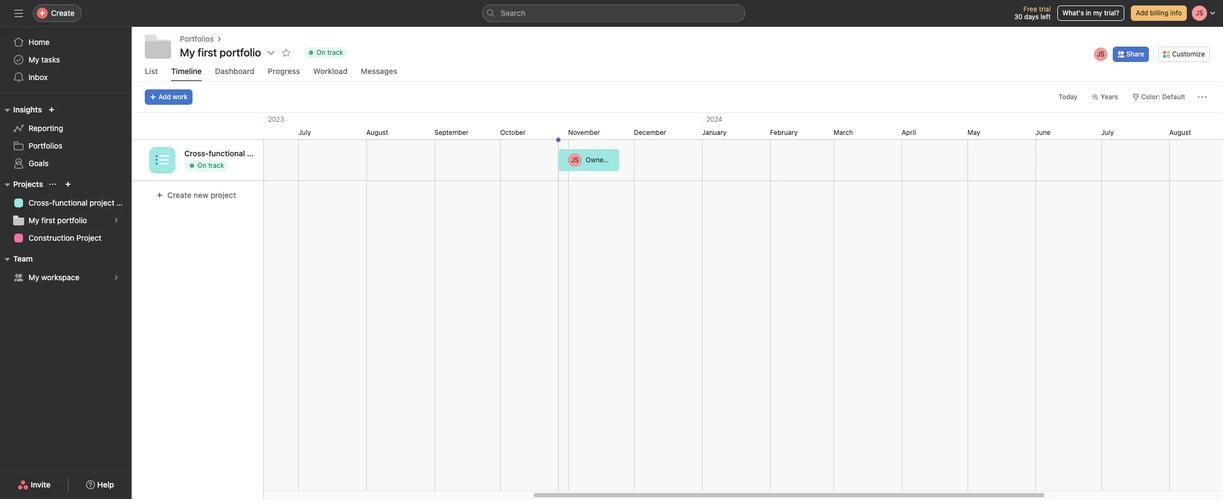 Task type: vqa. For each thing, say whether or not it's contained in the screenshot.
5th me from the bottom of the Header Recently assigned TREE GRID
no



Task type: describe. For each thing, give the bounding box(es) containing it.
tasks
[[41, 55, 60, 64]]

2024
[[707, 115, 723, 123]]

insights button
[[0, 103, 42, 116]]

in
[[1086, 9, 1092, 17]]

my first portfolio
[[29, 216, 87, 225]]

create button
[[33, 4, 82, 22]]

today button
[[1054, 89, 1083, 105]]

timeline
[[171, 66, 202, 76]]

list link
[[145, 66, 158, 81]]

invite
[[31, 480, 51, 489]]

projects button
[[0, 178, 43, 191]]

color:
[[1142, 93, 1161, 101]]

show options image
[[267, 48, 275, 57]]

0 vertical spatial portfolios
[[180, 34, 214, 43]]

dashboard
[[215, 66, 255, 76]]

1 horizontal spatial plan
[[275, 149, 290, 158]]

march
[[834, 128, 853, 137]]

billing
[[1150, 9, 1169, 17]]

messages link
[[361, 66, 397, 81]]

construction
[[29, 233, 74, 242]]

insights element
[[0, 100, 132, 174]]

see details, my first portfolio image
[[113, 217, 120, 224]]

workload
[[313, 66, 348, 76]]

my for my first portfolio
[[29, 216, 39, 225]]

share
[[1127, 50, 1144, 58]]

september
[[434, 128, 469, 137]]

list
[[145, 66, 158, 76]]

new image
[[48, 106, 55, 113]]

0 horizontal spatial on track
[[197, 161, 224, 170]]

0 horizontal spatial js
[[571, 156, 579, 164]]

create for create
[[51, 8, 75, 18]]

team button
[[0, 252, 33, 266]]

my workspace link
[[7, 269, 125, 286]]

december
[[634, 128, 666, 137]]

2023
[[268, 115, 284, 123]]

new
[[194, 190, 208, 200]]

0 vertical spatial functional
[[209, 149, 245, 158]]

create new project button
[[149, 185, 243, 205]]

new project or portfolio image
[[65, 181, 72, 188]]

trial?
[[1104, 9, 1120, 17]]

0 vertical spatial cross-functional project plan
[[184, 149, 290, 158]]

projects element
[[0, 174, 132, 249]]

create for create new project
[[167, 190, 192, 200]]

project for cross-functional project plan link
[[90, 198, 114, 207]]

cross-functional project plan link
[[7, 194, 132, 212]]

help button
[[79, 475, 121, 495]]

info
[[1171, 9, 1182, 17]]

reporting link
[[7, 120, 125, 137]]

april
[[902, 128, 916, 137]]

on track button
[[298, 45, 352, 60]]

first portfolio
[[198, 46, 261, 59]]

1 horizontal spatial cross-
[[184, 149, 209, 158]]

projects
[[13, 179, 43, 189]]

project
[[76, 233, 101, 242]]

add for add work
[[159, 93, 171, 101]]

on inside 'dropdown button'
[[317, 48, 325, 57]]

construction project link
[[7, 229, 125, 247]]

november
[[568, 128, 600, 137]]

my first portfolio
[[180, 46, 261, 59]]

february
[[770, 128, 798, 137]]

january
[[702, 128, 727, 137]]

trial
[[1039, 5, 1051, 13]]

workspace
[[41, 273, 79, 282]]

add billing info
[[1136, 9, 1182, 17]]

list image
[[156, 153, 169, 166]]

add for add billing info
[[1136, 9, 1148, 17]]

work
[[173, 93, 188, 101]]

reporting
[[29, 123, 63, 133]]

my for my tasks
[[29, 55, 39, 64]]

free
[[1024, 5, 1037, 13]]

my workspace
[[29, 273, 79, 282]]

what's
[[1063, 9, 1084, 17]]

first
[[41, 216, 55, 225]]

30
[[1014, 13, 1023, 21]]

color: default
[[1142, 93, 1185, 101]]

progress link
[[268, 66, 300, 81]]

june
[[1036, 128, 1051, 137]]

see details, my workspace image
[[113, 274, 120, 281]]

project for create new project button in the left of the page
[[211, 190, 236, 200]]

portfolio
[[57, 216, 87, 225]]

plan inside cross-functional project plan link
[[117, 198, 132, 207]]

default
[[1162, 93, 1185, 101]]

functional inside the projects element
[[52, 198, 87, 207]]

2 horizontal spatial project
[[247, 149, 273, 158]]

progress
[[268, 66, 300, 76]]

timeline link
[[171, 66, 202, 81]]



Task type: locate. For each thing, give the bounding box(es) containing it.
my left first
[[29, 216, 39, 225]]

what's in my trial?
[[1063, 9, 1120, 17]]

my down team
[[29, 273, 39, 282]]

my
[[180, 46, 195, 59], [29, 55, 39, 64], [29, 216, 39, 225], [29, 273, 39, 282]]

cross-functional project plan down 2023
[[184, 149, 290, 158]]

construction project
[[29, 233, 101, 242]]

teams element
[[0, 249, 132, 289]]

0 vertical spatial on
[[317, 48, 325, 57]]

1 horizontal spatial track
[[327, 48, 343, 57]]

add billing info button
[[1131, 5, 1187, 21]]

free trial 30 days left
[[1014, 5, 1051, 21]]

my for my first portfolio
[[180, 46, 195, 59]]

hide sidebar image
[[14, 9, 23, 18]]

functional up portfolio
[[52, 198, 87, 207]]

js left share button
[[1097, 50, 1105, 58]]

add to starred image
[[282, 48, 291, 57]]

left
[[1041, 13, 1051, 21]]

1 horizontal spatial js
[[1097, 50, 1105, 58]]

october
[[500, 128, 526, 137]]

1 horizontal spatial july
[[1102, 128, 1114, 137]]

0 horizontal spatial cross-functional project plan
[[29, 198, 132, 207]]

my first portfolio link
[[7, 212, 125, 229]]

add work
[[159, 93, 188, 101]]

track
[[327, 48, 343, 57], [208, 161, 224, 170]]

portfolios
[[180, 34, 214, 43], [29, 141, 62, 150]]

1 horizontal spatial on
[[317, 48, 325, 57]]

1 vertical spatial cross-functional project plan
[[29, 198, 132, 207]]

global element
[[0, 27, 132, 93]]

plan
[[275, 149, 290, 158], [117, 198, 132, 207]]

create new project
[[167, 190, 236, 200]]

july
[[298, 128, 311, 137], [1102, 128, 1114, 137]]

my inside "link"
[[29, 216, 39, 225]]

0 horizontal spatial portfolios
[[29, 141, 62, 150]]

my for my workspace
[[29, 273, 39, 282]]

on track up "workload"
[[317, 48, 343, 57]]

days
[[1025, 13, 1039, 21]]

0 vertical spatial js
[[1097, 50, 1105, 58]]

1 horizontal spatial portfolios
[[180, 34, 214, 43]]

my
[[1093, 9, 1103, 17]]

create left the 'new'
[[167, 190, 192, 200]]

my inside 'link'
[[29, 273, 39, 282]]

my inside "global" element
[[29, 55, 39, 64]]

js
[[1097, 50, 1105, 58], [571, 156, 579, 164]]

cross-
[[184, 149, 209, 158], [29, 198, 52, 207]]

1 vertical spatial portfolios
[[29, 141, 62, 150]]

my tasks link
[[7, 51, 125, 69]]

1 vertical spatial cross-
[[29, 198, 52, 207]]

1 vertical spatial add
[[159, 93, 171, 101]]

0 horizontal spatial plan
[[117, 198, 132, 207]]

1 horizontal spatial project
[[211, 190, 236, 200]]

0 horizontal spatial july
[[298, 128, 311, 137]]

0 horizontal spatial on
[[197, 161, 206, 170]]

help
[[97, 480, 114, 489]]

2 july from the left
[[1102, 128, 1114, 137]]

1 august from the left
[[366, 128, 388, 137]]

1 vertical spatial functional
[[52, 198, 87, 207]]

inbox link
[[7, 69, 125, 86]]

project
[[247, 149, 273, 158], [211, 190, 236, 200], [90, 198, 114, 207]]

create up home link
[[51, 8, 75, 18]]

plan down 2023
[[275, 149, 290, 158]]

cross-functional project plan inside the projects element
[[29, 198, 132, 207]]

more actions image
[[1198, 93, 1207, 101]]

1 vertical spatial plan
[[117, 198, 132, 207]]

1 horizontal spatial on track
[[317, 48, 343, 57]]

track up "workload"
[[327, 48, 343, 57]]

may
[[968, 128, 981, 137]]

search list box
[[482, 4, 746, 22]]

track up create new project
[[208, 161, 224, 170]]

cross- inside the projects element
[[29, 198, 52, 207]]

0 vertical spatial track
[[327, 48, 343, 57]]

home link
[[7, 33, 125, 51]]

my tasks
[[29, 55, 60, 64]]

search
[[501, 8, 526, 18]]

today
[[1059, 93, 1078, 101]]

0 vertical spatial portfolios link
[[180, 33, 214, 45]]

0 horizontal spatial track
[[208, 161, 224, 170]]

workload link
[[313, 66, 348, 81]]

add left billing
[[1136, 9, 1148, 17]]

home
[[29, 37, 50, 47]]

1 vertical spatial on track
[[197, 161, 224, 170]]

0 horizontal spatial create
[[51, 8, 75, 18]]

insights
[[13, 105, 42, 114]]

color: default button
[[1128, 89, 1190, 105]]

messages
[[361, 66, 397, 76]]

cross- up first
[[29, 198, 52, 207]]

on track
[[317, 48, 343, 57], [197, 161, 224, 170]]

show options, current sort, top image
[[50, 181, 56, 188]]

0 horizontal spatial functional
[[52, 198, 87, 207]]

goals
[[29, 159, 49, 168]]

0 horizontal spatial add
[[159, 93, 171, 101]]

on up create new project
[[197, 161, 206, 170]]

on
[[317, 48, 325, 57], [197, 161, 206, 170]]

customize
[[1172, 50, 1205, 58]]

1 vertical spatial on
[[197, 161, 206, 170]]

on track up create new project
[[197, 161, 224, 170]]

dashboard link
[[215, 66, 255, 81]]

share button
[[1113, 46, 1149, 62]]

add inside button
[[159, 93, 171, 101]]

1 vertical spatial portfolios link
[[7, 137, 125, 155]]

0 horizontal spatial project
[[90, 198, 114, 207]]

1 july from the left
[[298, 128, 311, 137]]

years button
[[1087, 89, 1123, 105]]

customize button
[[1159, 46, 1210, 62]]

my up timeline
[[180, 46, 195, 59]]

create
[[51, 8, 75, 18], [167, 190, 192, 200]]

1 vertical spatial create
[[167, 190, 192, 200]]

0 vertical spatial plan
[[275, 149, 290, 158]]

project down 2023
[[247, 149, 273, 158]]

portfolios up my first portfolio
[[180, 34, 214, 43]]

add work button
[[145, 89, 193, 105]]

project inside button
[[211, 190, 236, 200]]

project up see details, my first portfolio icon
[[90, 198, 114, 207]]

goals link
[[7, 155, 125, 172]]

1 horizontal spatial portfolios link
[[180, 33, 214, 45]]

add
[[1136, 9, 1148, 17], [159, 93, 171, 101]]

invite button
[[10, 475, 58, 495]]

track inside 'dropdown button'
[[327, 48, 343, 57]]

1 horizontal spatial add
[[1136, 9, 1148, 17]]

js down november
[[571, 156, 579, 164]]

portfolios link up my first portfolio
[[180, 33, 214, 45]]

project right the 'new'
[[211, 190, 236, 200]]

1 vertical spatial js
[[571, 156, 579, 164]]

1 vertical spatial track
[[208, 161, 224, 170]]

1 horizontal spatial cross-functional project plan
[[184, 149, 290, 158]]

portfolios link
[[180, 33, 214, 45], [7, 137, 125, 155]]

0 vertical spatial create
[[51, 8, 75, 18]]

what's in my trial? button
[[1058, 5, 1125, 21]]

portfolios link down reporting
[[7, 137, 125, 155]]

add left work
[[159, 93, 171, 101]]

0 horizontal spatial cross-
[[29, 198, 52, 207]]

functional up create new project
[[209, 149, 245, 158]]

0 horizontal spatial august
[[366, 128, 388, 137]]

1 horizontal spatial create
[[167, 190, 192, 200]]

on track inside 'dropdown button'
[[317, 48, 343, 57]]

add inside button
[[1136, 9, 1148, 17]]

years
[[1101, 93, 1118, 101]]

0 vertical spatial add
[[1136, 9, 1148, 17]]

team
[[13, 254, 33, 263]]

plan up see details, my first portfolio icon
[[117, 198, 132, 207]]

cross- right list image
[[184, 149, 209, 158]]

portfolios inside portfolios link
[[29, 141, 62, 150]]

1 horizontal spatial august
[[1170, 128, 1191, 137]]

portfolios down reporting
[[29, 141, 62, 150]]

0 vertical spatial cross-
[[184, 149, 209, 158]]

create inside button
[[167, 190, 192, 200]]

my left 'tasks'
[[29, 55, 39, 64]]

inbox
[[29, 72, 48, 82]]

2 august from the left
[[1170, 128, 1191, 137]]

search button
[[482, 4, 746, 22]]

2024 january
[[702, 115, 727, 137]]

create inside dropdown button
[[51, 8, 75, 18]]

1 horizontal spatial functional
[[209, 149, 245, 158]]

on up "workload"
[[317, 48, 325, 57]]

0 horizontal spatial portfolios link
[[7, 137, 125, 155]]

cross-functional project plan up portfolio
[[29, 198, 132, 207]]

0 vertical spatial on track
[[317, 48, 343, 57]]



